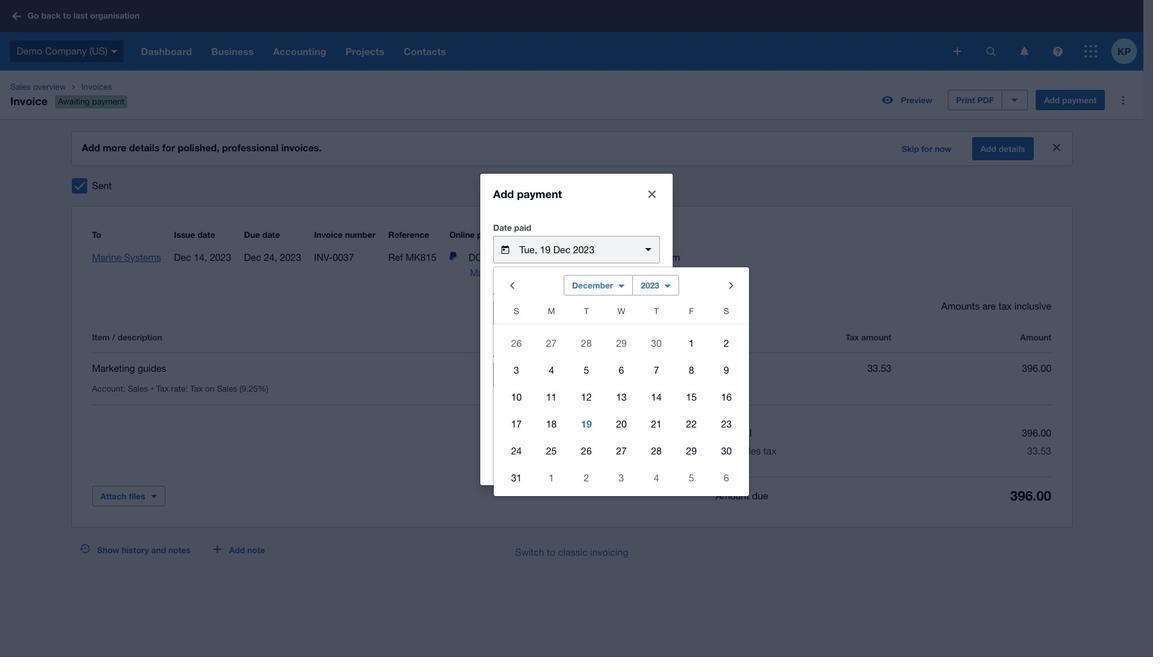 Task type: vqa. For each thing, say whether or not it's contained in the screenshot.


Task type: locate. For each thing, give the bounding box(es) containing it.
33.53 inside cell
[[868, 363, 892, 374]]

tax left on
[[190, 384, 203, 394]]

add details
[[981, 144, 1026, 154]]

1 horizontal spatial s
[[724, 306, 729, 316]]

row containing item / description
[[92, 330, 1052, 353]]

t up "price" column header
[[654, 306, 659, 316]]

0 horizontal spatial add payment
[[493, 187, 562, 201]]

0 vertical spatial add payment
[[1044, 95, 1097, 105]]

amount down inclusive
[[1021, 332, 1052, 343]]

inclusive
[[1015, 301, 1052, 312]]

invoice
[[10, 94, 48, 108], [314, 230, 343, 240]]

a
[[526, 414, 531, 423]]

marketing guides
[[92, 363, 166, 374]]

classic
[[558, 547, 588, 558]]

paid
[[514, 222, 532, 233], [527, 349, 544, 359]]

add note button
[[206, 540, 273, 561]]

1 horizontal spatial dec
[[244, 252, 261, 263]]

description
[[118, 332, 162, 343]]

group
[[494, 267, 749, 496]]

systems
[[124, 252, 161, 263]]

tue, 19 dec 2023
[[520, 244, 595, 255]]

add details button
[[973, 137, 1034, 160]]

row
[[494, 303, 749, 324], [494, 329, 749, 356], [92, 330, 1052, 353], [92, 354, 1052, 405], [494, 356, 749, 383], [494, 383, 749, 410], [494, 410, 749, 437], [494, 437, 749, 464]]

svg image inside demo company (us) popup button
[[111, 50, 117, 53]]

wed dec 13 2023 cell
[[604, 384, 639, 410]]

thu dec 21 2023 cell
[[639, 411, 674, 437]]

: left on
[[186, 384, 188, 394]]

tue dec 26 2023 cell
[[569, 438, 604, 464]]

inv-
[[314, 252, 333, 263]]

date for 24,
[[262, 230, 280, 240]]

number
[[345, 230, 376, 240]]

1 horizontal spatial for
[[922, 144, 933, 154]]

cell for account
[[156, 384, 274, 394]]

details
[[129, 142, 160, 153], [999, 144, 1026, 154]]

date for 14,
[[198, 230, 215, 240]]

table
[[92, 314, 1052, 405]]

sales right on
[[217, 384, 237, 394]]

payments
[[477, 230, 516, 240]]

0037
[[333, 252, 354, 263]]

1 horizontal spatial svg image
[[1053, 47, 1063, 56]]

amount left due
[[716, 491, 750, 501]]

invoice for invoice
[[10, 94, 48, 108]]

0 horizontal spatial account
[[92, 384, 123, 394]]

amount for amount due
[[716, 491, 750, 501]]

switch
[[515, 547, 545, 558]]

due date
[[244, 230, 280, 240]]

mk815
[[406, 252, 437, 263]]

row containing s
[[494, 303, 749, 324]]

cell for marketing guides
[[412, 361, 572, 377]]

cell containing tax rate
[[156, 384, 274, 394]]

cell
[[412, 361, 572, 377], [92, 384, 156, 394], [156, 384, 274, 394]]

fri dec 22 2023 cell
[[674, 411, 709, 437]]

go back to last organisation link
[[8, 5, 147, 27]]

details right more
[[129, 142, 160, 153]]

1 vertical spatial account
[[92, 384, 123, 394]]

0 horizontal spatial to
[[63, 10, 71, 21]]

skip for now button
[[894, 139, 960, 159]]

0 horizontal spatial :
[[123, 384, 125, 394]]

wed dec 20 2023 cell
[[604, 411, 639, 437]]

t
[[584, 306, 589, 316], [654, 306, 659, 316]]

kp banner
[[0, 0, 1144, 71]]

0 horizontal spatial svg image
[[954, 47, 962, 55]]

1 horizontal spatial tax
[[999, 301, 1012, 312]]

add for add note button
[[229, 545, 245, 556]]

for left now
[[922, 144, 933, 154]]

to
[[63, 10, 71, 21], [547, 547, 556, 558]]

1 horizontal spatial amount
[[716, 491, 750, 501]]

paid right date
[[514, 222, 532, 233]]

1 vertical spatial 396.00
[[1022, 428, 1052, 439]]

0 vertical spatial 396.00
[[1022, 363, 1052, 374]]

sales
[[10, 82, 31, 92], [128, 384, 148, 394], [217, 384, 237, 394]]

account
[[534, 307, 569, 318]]

next month image
[[719, 272, 744, 298]]

marketing guides cell
[[92, 361, 412, 377]]

amount inside column header
[[1021, 332, 1052, 343]]

item / description
[[92, 332, 162, 343]]

cell down 'amount paid'
[[412, 361, 572, 377]]

manage link
[[450, 266, 680, 281]]

0 horizontal spatial t
[[584, 306, 589, 316]]

amount paid
[[493, 349, 544, 359]]

account down marketing
[[92, 384, 123, 394]]

ref mk815
[[389, 252, 437, 263]]

tax for are
[[999, 301, 1012, 312]]

2 vertical spatial amount
[[716, 491, 750, 501]]

sales down the marketing guides
[[128, 384, 148, 394]]

tue, 19 dec 2023 button
[[493, 236, 660, 263]]

amount down quantity column header on the bottom of the page
[[493, 349, 525, 359]]

to left last
[[63, 10, 71, 21]]

1 horizontal spatial details
[[999, 144, 1026, 154]]

print pdf button
[[948, 90, 1003, 110]]

2023 right 24, at the top left of the page
[[280, 252, 301, 263]]

2 vertical spatial 396.00
[[1011, 488, 1052, 504]]

reference
[[533, 414, 568, 423]]

account inside row
[[92, 384, 123, 394]]

99.00
[[708, 363, 732, 374]]

2 date from the left
[[262, 230, 280, 240]]

close image
[[640, 181, 665, 207]]

1 horizontal spatial t
[[654, 306, 659, 316]]

amount due
[[716, 491, 769, 501]]

attach files
[[100, 491, 145, 502]]

1 t from the left
[[584, 306, 589, 316]]

for left polished,
[[162, 142, 175, 153]]

inv-0037
[[314, 252, 354, 263]]

tax for sales
[[764, 446, 777, 457]]

select account button
[[493, 300, 660, 326]]

account for account : sales
[[92, 384, 123, 394]]

grid containing s
[[494, 303, 749, 491]]

0 horizontal spatial amount
[[493, 349, 525, 359]]

1 vertical spatial add payment
[[493, 187, 562, 201]]

amount for amount
[[1021, 332, 1052, 343]]

amount for amount paid
[[493, 349, 525, 359]]

mon dec 25 2023 cell
[[534, 438, 569, 464]]

marine systems
[[92, 252, 161, 263]]

1 horizontal spatial :
[[186, 384, 188, 394]]

33.53 cell
[[732, 361, 892, 377]]

add
[[1044, 95, 1060, 105], [82, 142, 100, 153], [981, 144, 997, 154], [493, 187, 514, 201], [508, 414, 524, 423], [229, 545, 245, 556]]

svg image
[[12, 12, 21, 20], [1085, 45, 1098, 58], [986, 47, 996, 56], [1020, 47, 1029, 56], [111, 50, 117, 53]]

1 horizontal spatial account
[[493, 286, 527, 297]]

2 horizontal spatial sales
[[217, 384, 237, 394]]

1 horizontal spatial tax
[[190, 384, 203, 394]]

date right the due at the left top of page
[[262, 230, 280, 240]]

cell down marketing guides cell
[[156, 384, 274, 394]]

0 vertical spatial tax
[[999, 301, 1012, 312]]

account up select
[[493, 286, 527, 297]]

fri dec 29 2023 cell
[[674, 438, 709, 464]]

fri dec 08 2023 cell
[[674, 357, 709, 383]]

amount
[[1021, 332, 1052, 343], [493, 349, 525, 359], [716, 491, 750, 501]]

0 vertical spatial amount
[[1021, 332, 1052, 343]]

1 vertical spatial amount
[[493, 349, 525, 359]]

0 vertical spatial invoice
[[10, 94, 48, 108]]

1 vertical spatial tax
[[764, 446, 777, 457]]

0 vertical spatial 33.53
[[868, 363, 892, 374]]

marine
[[92, 252, 121, 263]]

invoices.
[[281, 142, 322, 153]]

1 date from the left
[[198, 230, 215, 240]]

wed dec 27 2023 cell
[[604, 438, 639, 464]]

add payment inside button
[[1044, 95, 1097, 105]]

svg image up add payment button
[[1053, 47, 1063, 56]]

for inside button
[[922, 144, 933, 154]]

tax inside 'column header'
[[846, 332, 859, 343]]

0 horizontal spatial date
[[198, 230, 215, 240]]

add a reference
[[508, 414, 568, 423]]

account inside add payment dialog
[[493, 286, 527, 297]]

tax right are
[[999, 301, 1012, 312]]

select
[[504, 307, 531, 318]]

to right 'switch'
[[547, 547, 556, 558]]

2 horizontal spatial tax
[[846, 332, 859, 343]]

1 vertical spatial 33.53
[[1028, 446, 1052, 457]]

due
[[244, 230, 260, 240]]

0 horizontal spatial 33.53
[[868, 363, 892, 374]]

details down print pdf button
[[999, 144, 1026, 154]]

sales overview
[[10, 82, 66, 92]]

payment
[[1063, 95, 1097, 105], [92, 97, 124, 107], [517, 187, 562, 201]]

2023
[[573, 244, 595, 255], [210, 252, 231, 263], [280, 252, 301, 263], [641, 280, 660, 290]]

sales left overview
[[10, 82, 31, 92]]

2 : from the left
[[186, 384, 188, 394]]

add payment
[[1044, 95, 1097, 105], [493, 187, 562, 201]]

polished,
[[178, 142, 220, 153]]

add a reference button
[[493, 408, 575, 429]]

total
[[716, 446, 736, 457]]

0 horizontal spatial invoice
[[10, 94, 48, 108]]

2 horizontal spatial payment
[[1063, 95, 1097, 105]]

add more details for polished, professional invoices. status
[[72, 132, 1072, 166]]

svg image up print
[[954, 47, 962, 55]]

0 vertical spatial account
[[493, 286, 527, 297]]

s down 'previous month' image
[[514, 306, 519, 316]]

t down december
[[584, 306, 589, 316]]

1 horizontal spatial to
[[547, 547, 556, 558]]

sun dec 17 2023 cell
[[494, 411, 534, 437]]

0 vertical spatial to
[[63, 10, 71, 21]]

overview
[[33, 82, 66, 92]]

amounts
[[942, 301, 980, 312]]

tax left rate
[[156, 384, 169, 394]]

company
[[45, 45, 87, 56]]

grid
[[494, 303, 749, 491]]

1 vertical spatial paid
[[527, 349, 544, 359]]

1 vertical spatial to
[[547, 547, 556, 558]]

1 horizontal spatial date
[[262, 230, 280, 240]]

amount column header
[[892, 330, 1052, 345]]

dec inside popup button
[[554, 244, 571, 255]]

: down the marketing guides
[[123, 384, 125, 394]]

0 horizontal spatial tax
[[156, 384, 169, 394]]

tue dec 12 2023 cell
[[569, 384, 604, 410]]

paid down quantity
[[527, 349, 544, 359]]

details inside 'add details' button
[[999, 144, 1026, 154]]

tax left amount
[[846, 332, 859, 343]]

dec right 19
[[554, 244, 571, 255]]

add payment dialog
[[481, 174, 673, 485]]

svg image
[[1053, 47, 1063, 56], [954, 47, 962, 55]]

14,
[[194, 252, 207, 263]]

0 horizontal spatial s
[[514, 306, 519, 316]]

tax right sales
[[764, 446, 777, 457]]

mon dec 11 2023 cell
[[534, 384, 569, 410]]

due
[[752, 491, 769, 501]]

cell down the marketing guides
[[92, 384, 156, 394]]

payment inside button
[[1063, 95, 1097, 105]]

Amount paid text field
[[494, 363, 660, 387]]

1 horizontal spatial payment
[[517, 187, 562, 201]]

add for add a reference button on the bottom left
[[508, 414, 524, 423]]

mon dec 04 2023 cell
[[534, 357, 569, 383]]

1 vertical spatial invoice
[[314, 230, 343, 240]]

invoice up inv-
[[314, 230, 343, 240]]

show history and notes
[[97, 545, 191, 556]]

2 horizontal spatial amount
[[1021, 332, 1052, 343]]

add note
[[229, 545, 265, 556]]

sent
[[92, 180, 112, 191]]

date right issue
[[198, 230, 215, 240]]

0 horizontal spatial tax
[[764, 446, 777, 457]]

invoice down sales overview link
[[10, 94, 48, 108]]

24,
[[264, 252, 277, 263]]

organisation
[[90, 10, 140, 21]]

quantity column header
[[412, 330, 572, 345]]

paid for date paid
[[514, 222, 532, 233]]

2023 right 14,
[[210, 252, 231, 263]]

thu dec 28 2023 cell
[[639, 438, 674, 464]]

dec left 24, at the top left of the page
[[244, 252, 261, 263]]

396.00 inside cell
[[1022, 363, 1052, 374]]

0 horizontal spatial dec
[[174, 252, 191, 263]]

1 horizontal spatial invoice
[[314, 230, 343, 240]]

amount inside add payment dialog
[[493, 349, 525, 359]]

tax
[[846, 332, 859, 343], [156, 384, 169, 394], [190, 384, 203, 394]]

s down next month image
[[724, 306, 729, 316]]

0 vertical spatial paid
[[514, 222, 532, 233]]

fri dec 15 2023 cell
[[674, 384, 709, 410]]

row group
[[494, 329, 749, 491]]

2023 up manage link
[[573, 244, 595, 255]]

1 horizontal spatial add payment
[[1044, 95, 1097, 105]]

print pdf
[[957, 95, 994, 105]]

date
[[493, 222, 512, 233]]

dec left 14,
[[174, 252, 191, 263]]

2 horizontal spatial dec
[[554, 244, 571, 255]]

date paid
[[493, 222, 532, 233]]



Task type: describe. For each thing, give the bounding box(es) containing it.
show
[[97, 545, 119, 556]]

sun dec 10 2023 cell
[[494, 384, 534, 410]]

tax for tax amount
[[846, 332, 859, 343]]

table containing marketing guides
[[92, 314, 1052, 405]]

sales
[[739, 446, 761, 457]]

select account
[[504, 307, 569, 318]]

online
[[450, 230, 475, 240]]

more
[[103, 142, 127, 153]]

awaiting payment
[[58, 97, 124, 107]]

tax amount
[[846, 332, 892, 343]]

1 : from the left
[[123, 384, 125, 394]]

tue,
[[520, 244, 538, 255]]

(9.25%)
[[240, 384, 269, 394]]

sat dec 09 2023 cell
[[709, 357, 749, 383]]

notes
[[168, 545, 191, 556]]

1 s from the left
[[514, 306, 519, 316]]

demo
[[17, 45, 42, 56]]

previous month image
[[499, 272, 525, 298]]

preview button
[[874, 90, 941, 110]]

m
[[548, 306, 555, 316]]

1 horizontal spatial sales
[[128, 384, 148, 394]]

rate
[[171, 384, 186, 394]]

add for 'add details' button
[[981, 144, 997, 154]]

preview
[[901, 95, 933, 105]]

go
[[28, 10, 39, 21]]

files
[[129, 491, 145, 502]]

1 horizontal spatial 33.53
[[1028, 446, 1052, 457]]

tue dec 19 2023 cell
[[569, 411, 604, 437]]

add payment inside dialog
[[493, 187, 562, 201]]

wed dec 06 2023 cell
[[604, 357, 639, 383]]

to
[[92, 230, 101, 240]]

19
[[540, 244, 551, 255]]

sat dec 23 2023 cell
[[709, 411, 749, 437]]

demo company (us) button
[[0, 32, 131, 71]]

w
[[618, 306, 626, 316]]

tax rate : tax on sales (9.25%)
[[156, 384, 269, 394]]

reference
[[389, 230, 429, 240]]

kp button
[[1112, 32, 1144, 71]]

2 s from the left
[[724, 306, 729, 316]]

issue date
[[174, 230, 215, 240]]

and
[[151, 545, 166, 556]]

pdf
[[978, 95, 994, 105]]

dec for dec 24, 2023
[[244, 252, 261, 263]]

thu dec 07 2023 cell
[[639, 357, 674, 383]]

cancel
[[562, 454, 593, 465]]

dec 24, 2023
[[244, 252, 301, 263]]

to inside "button"
[[547, 547, 556, 558]]

amounts are tax inclusive
[[942, 301, 1052, 312]]

donotpaythisisfake@fakedemoaccount.com
[[469, 252, 680, 263]]

amount
[[862, 332, 892, 343]]

are
[[983, 301, 996, 312]]

0 horizontal spatial details
[[129, 142, 160, 153]]

0 horizontal spatial payment
[[92, 97, 124, 107]]

skip
[[902, 144, 920, 154]]

on
[[205, 384, 215, 394]]

switch to classic invoicing button
[[505, 540, 639, 566]]

cancel button
[[551, 447, 604, 473]]

last
[[73, 10, 88, 21]]

396.00 cell
[[892, 361, 1052, 377]]

invoices link
[[76, 81, 137, 94]]

add payment button
[[1036, 90, 1105, 110]]

99.00 cell
[[572, 361, 732, 377]]

sat dec 16 2023 cell
[[709, 384, 749, 410]]

history
[[122, 545, 149, 556]]

mon dec 18 2023 cell
[[534, 411, 569, 437]]

invoices
[[81, 82, 112, 92]]

price column header
[[572, 330, 732, 345]]

invoice for invoice number
[[314, 230, 343, 240]]

account : sales
[[92, 384, 148, 394]]

svg image inside go back to last organisation link
[[12, 12, 21, 20]]

thu dec 14 2023 cell
[[639, 384, 674, 410]]

note
[[247, 545, 265, 556]]

paid for amount paid
[[527, 349, 544, 359]]

cell containing account
[[92, 384, 156, 394]]

awaiting
[[58, 97, 90, 107]]

row containing marketing guides
[[92, 354, 1052, 405]]

2023 inside popup button
[[573, 244, 595, 255]]

back
[[41, 10, 61, 21]]

payment inside dialog
[[517, 187, 562, 201]]

add for add payment button
[[1044, 95, 1060, 105]]

professional
[[222, 142, 279, 153]]

ref
[[389, 252, 403, 263]]

sun dec 03 2023 cell
[[494, 357, 534, 383]]

sat dec 30 2023 cell
[[709, 438, 749, 464]]

add more details for polished, professional invoices.
[[82, 142, 322, 153]]

group containing december
[[494, 267, 749, 496]]

2023 up "price" column header
[[641, 280, 660, 290]]

0 horizontal spatial sales
[[10, 82, 31, 92]]

0 horizontal spatial for
[[162, 142, 175, 153]]

online payments
[[450, 230, 516, 240]]

print
[[957, 95, 975, 105]]

(us)
[[89, 45, 108, 56]]

sun dec 31 2023 cell
[[494, 465, 534, 491]]

marketing
[[92, 363, 135, 374]]

switch to classic invoicing
[[515, 547, 629, 558]]

skip for now
[[902, 144, 952, 154]]

item / description column header
[[92, 330, 412, 345]]

issue
[[174, 230, 195, 240]]

tax amount column header
[[732, 330, 892, 345]]

manage
[[470, 268, 505, 278]]

quantity
[[538, 332, 572, 343]]

december
[[572, 280, 613, 290]]

go back to last organisation
[[28, 10, 140, 21]]

sat dec 02 2023 cell
[[709, 330, 749, 356]]

invoice number
[[314, 230, 376, 240]]

fri dec 01 2023 cell
[[674, 330, 709, 356]]

show history and notes button
[[72, 540, 198, 561]]

account for account
[[493, 286, 527, 297]]

attach
[[100, 491, 127, 502]]

/
[[112, 332, 115, 343]]

tax for tax rate : tax on sales (9.25%)
[[156, 384, 169, 394]]

to inside kp banner
[[63, 10, 71, 21]]

item
[[92, 332, 110, 343]]

2 t from the left
[[654, 306, 659, 316]]

dec for dec 14, 2023
[[174, 252, 191, 263]]

sun dec 24 2023 cell
[[494, 438, 534, 464]]

tue dec 05 2023 cell
[[569, 357, 604, 383]]

f
[[689, 306, 694, 316]]

total sales tax
[[716, 446, 777, 457]]

attach files button
[[92, 486, 165, 507]]



